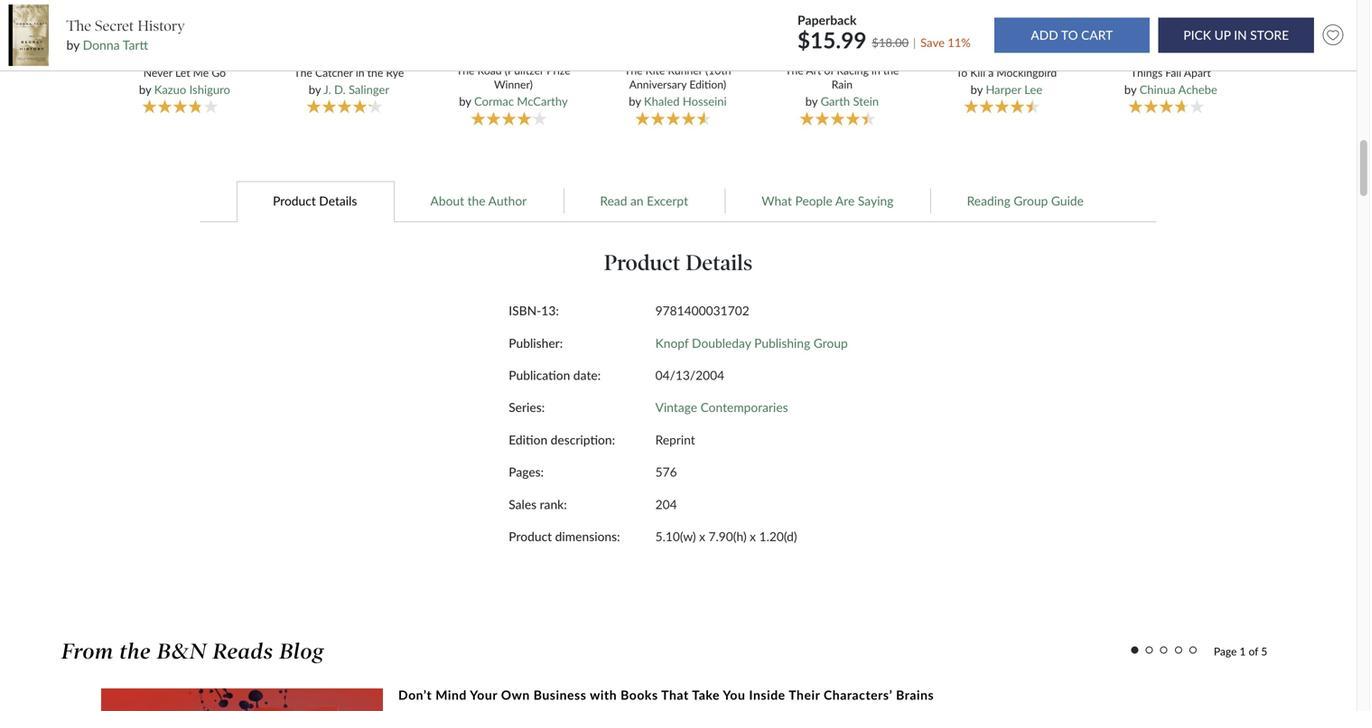 Task type: describe. For each thing, give the bounding box(es) containing it.
product details link
[[236, 180, 394, 222]]

b&n reads blog
[[157, 638, 325, 665]]

read an excerpt
[[600, 194, 689, 208]]

about the author
[[431, 194, 527, 208]]

in inside the art of racing in the rain by garth stein
[[872, 64, 881, 77]]

don't mind your own business with books that take you inside their characters' brains option
[[101, 686, 1202, 711]]

by inside things fall apart by chinua achebe
[[1125, 82, 1137, 97]]

the right about
[[468, 194, 486, 208]]

page 1 of 5
[[1214, 645, 1268, 658]]

business
[[534, 687, 587, 703]]

1 vertical spatial product
[[604, 249, 681, 276]]

saying
[[858, 194, 894, 208]]

5.10(w)
[[656, 529, 696, 544]]

reprint
[[656, 432, 696, 447]]

576
[[656, 465, 677, 480]]

publication
[[509, 368, 570, 383]]

are
[[836, 194, 855, 208]]

donna
[[83, 37, 120, 53]]

people
[[796, 194, 833, 208]]

the for kite
[[625, 64, 643, 77]]

j. d. salinger link
[[324, 82, 390, 97]]

chinua
[[1140, 82, 1176, 97]]

road
[[478, 64, 502, 77]]

read
[[600, 194, 628, 208]]

things fall apart link
[[1105, 66, 1238, 80]]

the inside the catcher in the rye by j. d. salinger
[[367, 66, 383, 79]]

brains
[[896, 687, 935, 703]]

own
[[501, 687, 530, 703]]

add to wishlist image
[[1319, 21, 1348, 50]]

2 x from the left
[[750, 529, 756, 544]]

me
[[193, 66, 209, 79]]

never let me go link
[[118, 66, 252, 80]]

rank:
[[540, 497, 567, 512]]

$15.99
[[798, 27, 867, 53]]

kill
[[971, 66, 986, 79]]

about the author link
[[394, 180, 564, 222]]

by inside the secret history by donna tartt
[[66, 37, 79, 53]]

the catcher in the rye link
[[282, 66, 416, 80]]

$15.99 $18.00
[[798, 27, 909, 53]]

that
[[662, 687, 689, 703]]

by inside the kite runner (10th anniversary edition) by khaled hosseini
[[629, 94, 641, 109]]

art
[[806, 64, 822, 77]]

with
[[590, 687, 617, 703]]

ishiguro
[[189, 82, 230, 97]]

13:
[[542, 303, 559, 318]]

the road (pulitzer prize winner) link
[[447, 64, 581, 91]]

books
[[621, 687, 658, 703]]

product details inside tab panel
[[604, 249, 753, 276]]

by inside to kill a mockingbird by harper lee
[[971, 82, 983, 97]]

mockingbird
[[997, 66, 1057, 79]]

product dimensions:
[[509, 529, 620, 544]]

never let me go by kazuo ishiguro
[[139, 66, 230, 97]]

product details inside tab list
[[273, 194, 357, 208]]

1 x from the left
[[700, 529, 706, 544]]

date:
[[574, 368, 601, 383]]

vintage
[[656, 400, 698, 415]]

product inside tab list
[[273, 194, 316, 208]]

group inside the product details tab panel
[[814, 335, 848, 350]]

author
[[489, 194, 527, 208]]

knopf doubleday publishing group link
[[656, 335, 848, 350]]

to kill a mockingbird element
[[926, 0, 1093, 127]]

the road (pulitzer prize winner) by cormac mccarthy
[[456, 64, 571, 109]]

publishing
[[755, 335, 811, 350]]

kazuo ishiguro link
[[154, 82, 230, 97]]

the for art
[[786, 64, 804, 77]]

in inside the catcher in the rye by j. d. salinger
[[356, 66, 365, 79]]

what people are saying
[[762, 194, 894, 208]]

characters'
[[824, 687, 893, 703]]

mind
[[436, 687, 467, 703]]

donna tartt link
[[83, 37, 148, 53]]

never let me go element
[[104, 0, 270, 127]]

read an excerpt link
[[564, 180, 725, 222]]

d.
[[334, 82, 346, 97]]

04/13/2004
[[656, 368, 725, 383]]

by inside the road (pulitzer prize winner) by cormac mccarthy
[[459, 94, 471, 109]]

let
[[175, 66, 190, 79]]

reading group guide link
[[931, 180, 1121, 222]]

stein
[[853, 94, 879, 109]]

publication date:
[[509, 368, 601, 383]]

take
[[692, 687, 720, 703]]



Task type: locate. For each thing, give the bounding box(es) containing it.
a
[[989, 66, 994, 79]]

the inside the secret history by donna tartt
[[66, 17, 91, 35]]

of
[[825, 64, 834, 77], [1249, 645, 1259, 658]]

1 horizontal spatial group
[[1014, 194, 1049, 208]]

the inside the art of racing in the rain by garth stein
[[786, 64, 804, 77]]

paperback
[[798, 12, 857, 28]]

j.
[[324, 82, 331, 97]]

204
[[656, 497, 677, 512]]

by left garth
[[806, 94, 818, 109]]

0 vertical spatial product
[[273, 194, 316, 208]]

group left guide at right top
[[1014, 194, 1049, 208]]

things
[[1131, 66, 1163, 79]]

by left donna
[[66, 37, 79, 53]]

never
[[143, 66, 172, 79]]

knopf
[[656, 335, 689, 350]]

details inside tab panel
[[686, 249, 753, 276]]

the inside the road (pulitzer prize winner) by cormac mccarthy
[[456, 64, 475, 77]]

cormac mccarthy link
[[474, 94, 568, 109]]

product
[[273, 194, 316, 208], [604, 249, 681, 276], [509, 529, 552, 544]]

of for page 1 of 5
[[1249, 645, 1259, 658]]

go
[[212, 66, 226, 79]]

the art of racing in the rain element
[[761, 0, 928, 128]]

page
[[1214, 645, 1237, 658]]

the down $18.00
[[884, 64, 900, 77]]

rye
[[386, 66, 404, 79]]

isbn-
[[509, 303, 542, 318]]

tartt
[[123, 37, 148, 53]]

the secret history by donna tartt
[[66, 17, 185, 53]]

don't
[[398, 687, 432, 703]]

the left "kite"
[[625, 64, 643, 77]]

x
[[700, 529, 706, 544], [750, 529, 756, 544]]

0 horizontal spatial group
[[814, 335, 848, 350]]

the art of racing in the rain link
[[776, 64, 910, 91]]

the secret history image
[[9, 4, 49, 66]]

don't mind your own business with books that take you inside their characters' brains image
[[101, 689, 383, 711]]

the inside the catcher in the rye by j. d. salinger
[[294, 66, 313, 79]]

details
[[319, 194, 357, 208], [686, 249, 753, 276]]

khaled
[[644, 94, 680, 109]]

0 vertical spatial product details
[[273, 194, 357, 208]]

the for road
[[456, 64, 475, 77]]

1 horizontal spatial details
[[686, 249, 753, 276]]

cormac
[[474, 94, 514, 109]]

by down "things"
[[1125, 82, 1137, 97]]

1 vertical spatial group
[[814, 335, 848, 350]]

0 horizontal spatial product
[[273, 194, 316, 208]]

knopf doubleday publishing group
[[656, 335, 848, 350]]

edition
[[509, 432, 548, 447]]

sales rank:
[[509, 497, 567, 512]]

garth
[[821, 94, 850, 109]]

chinua achebe link
[[1140, 82, 1218, 97]]

in right racing
[[872, 64, 881, 77]]

1 vertical spatial product details
[[604, 249, 753, 276]]

prize
[[547, 64, 571, 77]]

excerpt
[[647, 194, 689, 208]]

you
[[723, 687, 746, 703]]

garth stein link
[[821, 94, 879, 109]]

by left khaled
[[629, 94, 641, 109]]

series:
[[509, 400, 545, 415]]

by inside never let me go by kazuo ishiguro
[[139, 82, 151, 97]]

to kill a mockingbird by harper lee
[[957, 66, 1057, 97]]

group right publishing
[[814, 335, 848, 350]]

the art of racing in the rain by garth stein
[[786, 64, 900, 109]]

inside
[[749, 687, 786, 703]]

the for catcher
[[294, 66, 313, 79]]

2 vertical spatial product
[[509, 529, 552, 544]]

(10th
[[706, 64, 732, 77]]

1 horizontal spatial x
[[750, 529, 756, 544]]

vintage contemporaries
[[656, 400, 789, 415]]

tab list containing product details
[[70, 180, 1287, 222]]

pages:
[[509, 465, 544, 480]]

2 horizontal spatial product
[[604, 249, 681, 276]]

the catcher in the rye by j. d. salinger
[[294, 66, 404, 97]]

kite
[[646, 64, 665, 77]]

harper
[[986, 82, 1022, 97]]

description:
[[551, 432, 615, 447]]

the up salinger
[[367, 66, 383, 79]]

their
[[789, 687, 821, 703]]

history
[[138, 17, 185, 35]]

from
[[61, 638, 114, 665]]

the
[[884, 64, 900, 77], [367, 66, 383, 79], [468, 194, 486, 208], [120, 638, 151, 665]]

anniversary
[[630, 78, 687, 91]]

winner)
[[494, 78, 533, 91]]

things fall apart element
[[1090, 0, 1257, 127]]

0 horizontal spatial product details
[[273, 194, 357, 208]]

guide
[[1052, 194, 1084, 208]]

sales
[[509, 497, 537, 512]]

1 vertical spatial of
[[1249, 645, 1259, 658]]

$18.00
[[872, 35, 909, 50]]

mccarthy
[[517, 94, 568, 109]]

the left road
[[456, 64, 475, 77]]

khaled hosseini link
[[644, 94, 727, 109]]

in up j. d. salinger "link"
[[356, 66, 365, 79]]

rain
[[832, 78, 853, 91]]

1 vertical spatial details
[[686, 249, 753, 276]]

1 horizontal spatial in
[[872, 64, 881, 77]]

the for secret
[[66, 17, 91, 35]]

9781400031702
[[656, 303, 750, 318]]

harper lee link
[[986, 82, 1043, 97]]

0 horizontal spatial in
[[356, 66, 365, 79]]

the right from
[[120, 638, 151, 665]]

tab list
[[70, 180, 1287, 222]]

what
[[762, 194, 792, 208]]

by left cormac
[[459, 94, 471, 109]]

by inside the catcher in the rye by j. d. salinger
[[309, 82, 321, 97]]

things fall apart by chinua achebe
[[1125, 66, 1218, 97]]

0 horizontal spatial details
[[319, 194, 357, 208]]

to kill a mockingbird link
[[940, 66, 1074, 80]]

the left catcher
[[294, 66, 313, 79]]

the inside the art of racing in the rain by garth stein
[[884, 64, 900, 77]]

by down kill
[[971, 82, 983, 97]]

the left art
[[786, 64, 804, 77]]

what people are saying link
[[725, 180, 931, 222]]

1.20(d)
[[760, 529, 798, 544]]

0 horizontal spatial x
[[700, 529, 706, 544]]

0 vertical spatial group
[[1014, 194, 1049, 208]]

publisher:
[[509, 335, 563, 350]]

fall
[[1166, 66, 1182, 79]]

of right art
[[825, 64, 834, 77]]

don't mind your own business with books that take you inside their characters' brains
[[398, 687, 935, 703]]

salinger
[[349, 82, 390, 97]]

kazuo
[[154, 82, 186, 97]]

1
[[1240, 645, 1247, 658]]

doubleday
[[692, 335, 751, 350]]

5.10(w) x 7.90(h) x 1.20(d)
[[656, 529, 798, 544]]

the up donna
[[66, 17, 91, 35]]

0 horizontal spatial of
[[825, 64, 834, 77]]

the
[[66, 17, 91, 35], [456, 64, 475, 77], [625, 64, 643, 77], [786, 64, 804, 77], [294, 66, 313, 79]]

product details
[[273, 194, 357, 208], [604, 249, 753, 276]]

(pulitzer
[[505, 64, 544, 77]]

1 horizontal spatial of
[[1249, 645, 1259, 658]]

0 vertical spatial details
[[319, 194, 357, 208]]

vintage contemporaries link
[[656, 400, 789, 415]]

hosseini
[[683, 94, 727, 109]]

x left 7.90(h)
[[700, 529, 706, 544]]

by left j.
[[309, 82, 321, 97]]

1 horizontal spatial product details
[[604, 249, 753, 276]]

the kite runner (10th anniversary edition) link
[[611, 64, 745, 91]]

edition description:
[[509, 432, 615, 447]]

product details tab panel
[[363, 222, 994, 588]]

from the b&n reads blog
[[61, 638, 325, 665]]

by inside the art of racing in the rain by garth stein
[[806, 94, 818, 109]]

of inside the art of racing in the rain by garth stein
[[825, 64, 834, 77]]

x left 1.20(d) on the right
[[750, 529, 756, 544]]

None submit
[[995, 18, 1150, 53], [1159, 18, 1315, 53], [995, 18, 1150, 53], [1159, 18, 1315, 53]]

of for the art of racing in the rain by garth stein
[[825, 64, 834, 77]]

1 horizontal spatial product
[[509, 529, 552, 544]]

by down never
[[139, 82, 151, 97]]

reading
[[967, 194, 1011, 208]]

0 vertical spatial of
[[825, 64, 834, 77]]

the inside the kite runner (10th anniversary edition) by khaled hosseini
[[625, 64, 643, 77]]

edition)
[[690, 78, 727, 91]]

of right '1'
[[1249, 645, 1259, 658]]



Task type: vqa. For each thing, say whether or not it's contained in the screenshot.
Children's MUSIC
no



